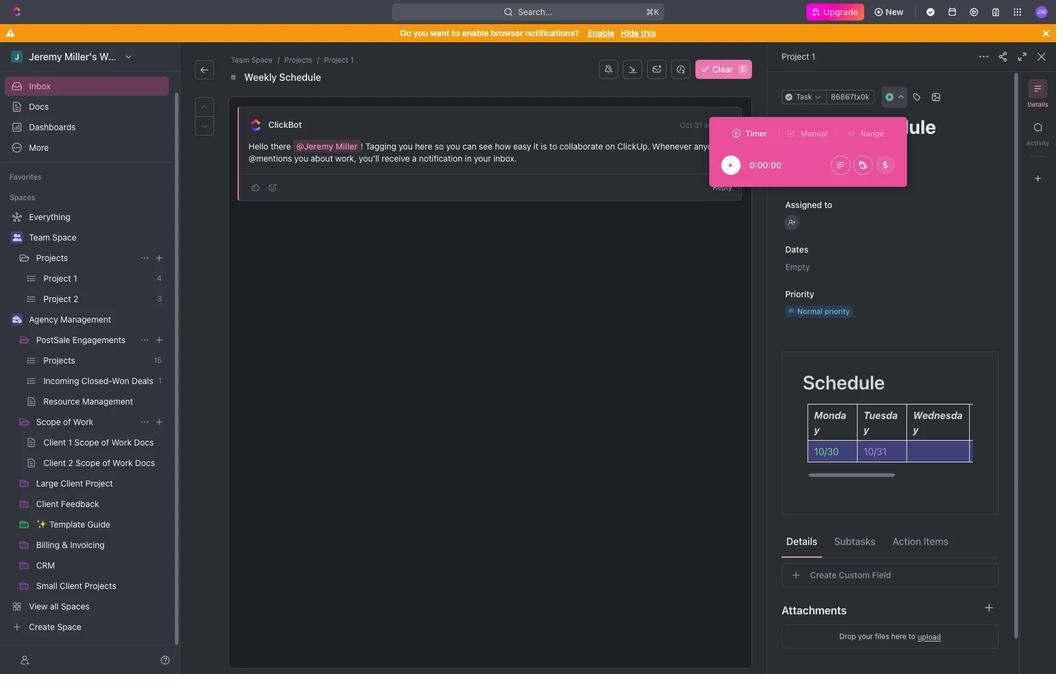Task type: locate. For each thing, give the bounding box(es) containing it.
1 horizontal spatial your
[[859, 632, 874, 642]]

at
[[705, 121, 711, 130]]

projects link down team space
[[36, 249, 135, 268]]

0 vertical spatial here
[[415, 141, 433, 151]]

inbox link
[[5, 77, 169, 96]]

31
[[695, 121, 703, 130]]

space right user group icon
[[52, 232, 77, 243]]

details up create
[[787, 536, 818, 547]]

create custom field
[[811, 570, 892, 581]]

you
[[414, 28, 428, 38], [399, 141, 413, 151], [446, 141, 461, 151], [294, 153, 309, 164]]

team up weekly
[[231, 56, 249, 65]]

0 horizontal spatial here
[[415, 141, 433, 151]]

action items
[[893, 536, 949, 547]]

y inside wednesda y
[[914, 425, 919, 436]]

action
[[893, 536, 922, 547]]

0 horizontal spatial space
[[52, 232, 77, 243]]

0 vertical spatial team
[[231, 56, 249, 65]]

0 horizontal spatial your
[[474, 153, 491, 164]]

postsale
[[36, 335, 70, 345]]

2 y from the left
[[864, 425, 870, 436]]

docs link
[[5, 97, 169, 116]]

1 horizontal spatial details
[[1028, 101, 1049, 108]]

here up a
[[415, 141, 433, 151]]

0 vertical spatial details
[[1028, 101, 1049, 108]]

task sidebar navigation tab list
[[1025, 79, 1052, 188]]

0 vertical spatial your
[[474, 153, 491, 164]]

team inside sidebar navigation
[[29, 232, 50, 243]]

a
[[412, 153, 417, 164]]

0 vertical spatial projects
[[285, 56, 313, 65]]

1 vertical spatial space
[[52, 232, 77, 243]]

0 horizontal spatial y
[[815, 425, 820, 436]]

of
[[63, 417, 71, 427]]

y for wednesda y
[[914, 425, 919, 436]]

receive
[[382, 153, 410, 164]]

dashboards link
[[5, 118, 169, 137]]

y inside tuesda y
[[864, 425, 870, 436]]

weekly schedule link
[[242, 70, 324, 84]]

project 1 link down the upgrade link
[[782, 51, 816, 62]]

projects down team space
[[36, 253, 68, 263]]

project
[[782, 51, 810, 62], [324, 56, 349, 65]]

y inside monda y
[[815, 425, 820, 436]]

your left the files
[[859, 632, 874, 642]]

notification
[[419, 153, 463, 164]]

y
[[815, 425, 820, 436], [864, 425, 870, 436], [914, 425, 919, 436]]

y for monda y
[[815, 425, 820, 436]]

0 horizontal spatial details
[[787, 536, 818, 547]]

team space / projects / project 1
[[231, 56, 354, 65]]

to right the is
[[550, 141, 558, 151]]

1 vertical spatial projects link
[[36, 249, 135, 268]]

whenever
[[653, 141, 692, 151]]

agency management
[[29, 314, 111, 325]]

field
[[873, 570, 892, 581]]

weekly schedule
[[244, 72, 321, 83]]

details up "activity"
[[1028, 101, 1049, 108]]

y down monda
[[815, 425, 820, 436]]

items
[[924, 536, 949, 547]]

on
[[606, 141, 615, 151]]

y down tuesda
[[864, 425, 870, 436]]

1 horizontal spatial project 1 link
[[782, 51, 816, 62]]

here
[[415, 141, 433, 151], [892, 632, 907, 642]]

0 horizontal spatial projects
[[36, 253, 68, 263]]

1 horizontal spatial team
[[231, 56, 249, 65]]

1 y from the left
[[815, 425, 820, 436]]

collaborate
[[560, 141, 603, 151]]

team right user group icon
[[29, 232, 50, 243]]

space
[[251, 56, 273, 65], [52, 232, 77, 243]]

to left upload
[[909, 632, 916, 642]]

monda y
[[815, 410, 847, 436]]

1 vertical spatial here
[[892, 632, 907, 642]]

tagging
[[366, 141, 397, 151]]

you left about
[[294, 153, 309, 164]]

0 horizontal spatial /
[[278, 56, 280, 65]]

1 vertical spatial projects
[[36, 253, 68, 263]]

86867tx0k
[[831, 92, 870, 101]]

scope
[[36, 417, 61, 427]]

space for team space / projects / project 1
[[251, 56, 273, 65]]

assigned
[[786, 200, 823, 210]]

! tagging you here so you can see how easy it is to collaborate on clickup. whenever anyone @mentions you about work, you'll receive a notification in your inbox.
[[249, 141, 725, 164]]

y down wednesda
[[914, 425, 919, 436]]

tree
[[5, 208, 169, 637]]

it
[[534, 141, 539, 151]]

agency
[[29, 314, 58, 325]]

1 horizontal spatial y
[[864, 425, 870, 436]]

team space link
[[229, 54, 275, 66], [29, 228, 167, 247]]

@mentions
[[249, 153, 292, 164]]

here for so
[[415, 141, 433, 151]]

1 horizontal spatial here
[[892, 632, 907, 642]]

subtasks button
[[830, 531, 881, 553]]

to right want
[[452, 28, 460, 38]]

86867tx0k button
[[827, 90, 875, 104]]

3 y from the left
[[914, 425, 919, 436]]

1 vertical spatial your
[[859, 632, 874, 642]]

0 horizontal spatial projects link
[[36, 249, 135, 268]]

upgrade
[[824, 7, 859, 17]]

assigned to
[[786, 200, 833, 210]]

your down see on the left top of the page
[[474, 153, 491, 164]]

0 vertical spatial projects link
[[282, 54, 315, 66]]

to inside ! tagging you here so you can see how easy it is to collaborate on clickup. whenever anyone @mentions you about work, you'll receive a notification in your inbox.
[[550, 141, 558, 151]]

agency management link
[[29, 310, 167, 330]]

see
[[479, 141, 493, 151]]

1 vertical spatial team
[[29, 232, 50, 243]]

space up weekly
[[251, 56, 273, 65]]

space inside sidebar navigation
[[52, 232, 77, 243]]

do
[[400, 28, 412, 38]]

you up a
[[399, 141, 413, 151]]

how
[[495, 141, 511, 151]]

here inside drop your files here to upload
[[892, 632, 907, 642]]

0 vertical spatial schedule
[[279, 72, 321, 83]]

reply button
[[708, 180, 737, 195]]

docs
[[29, 101, 49, 112]]

0 vertical spatial team space link
[[229, 54, 275, 66]]

0 horizontal spatial team space link
[[29, 228, 167, 247]]

team
[[231, 56, 249, 65], [29, 232, 50, 243]]

/
[[278, 56, 280, 65], [317, 56, 320, 65]]

1 horizontal spatial /
[[317, 56, 320, 65]]

1
[[812, 51, 816, 62], [351, 56, 354, 65]]

1 vertical spatial schedule
[[803, 371, 886, 394]]

project 1 link up the weekly schedule 'link'
[[322, 54, 356, 66]]

action items button
[[888, 531, 954, 553]]

schedule up monda
[[803, 371, 886, 394]]

projects up weekly schedule
[[285, 56, 313, 65]]

drop
[[840, 632, 857, 642]]

priority
[[786, 289, 815, 299]]

projects link inside tree
[[36, 249, 135, 268]]

postsale engagements link
[[36, 331, 135, 350]]

here right the files
[[892, 632, 907, 642]]

1 horizontal spatial space
[[251, 56, 273, 65]]

schedule down team space / projects / project 1
[[279, 72, 321, 83]]

projects link
[[282, 54, 315, 66], [36, 249, 135, 268]]

projects link up weekly schedule
[[282, 54, 315, 66]]

here inside ! tagging you here so you can see how easy it is to collaborate on clickup. whenever anyone @mentions you about work, you'll receive a notification in your inbox.
[[415, 141, 433, 151]]

1 vertical spatial team space link
[[29, 228, 167, 247]]

1 horizontal spatial team space link
[[229, 54, 275, 66]]

tree containing team space
[[5, 208, 169, 637]]

in
[[465, 153, 472, 164]]

0 horizontal spatial schedule
[[279, 72, 321, 83]]

0 horizontal spatial team
[[29, 232, 50, 243]]

your inside drop your files here to upload
[[859, 632, 874, 642]]

upgrade link
[[807, 4, 865, 21]]

create
[[811, 570, 837, 581]]

enable
[[588, 28, 615, 38]]

schedule
[[279, 72, 321, 83], [803, 371, 886, 394]]

2 horizontal spatial y
[[914, 425, 919, 436]]

wednesda
[[914, 410, 963, 421]]

tuesda
[[864, 410, 898, 421]]

1 vertical spatial details
[[787, 536, 818, 547]]

0 vertical spatial space
[[251, 56, 273, 65]]



Task type: vqa. For each thing, say whether or not it's contained in the screenshot.
the top board
no



Task type: describe. For each thing, give the bounding box(es) containing it.
monda
[[815, 410, 847, 421]]

create custom field button
[[782, 564, 999, 588]]

10/30
[[815, 447, 839, 457]]

1 horizontal spatial schedule
[[803, 371, 886, 394]]

team for team space / projects / project 1
[[231, 56, 249, 65]]

space for team space
[[52, 232, 77, 243]]

attachments button
[[782, 596, 999, 625]]

1 horizontal spatial 1
[[812, 51, 816, 62]]

user group image
[[12, 234, 21, 241]]

range
[[861, 128, 885, 138]]

dashboards
[[29, 122, 76, 132]]

to right assigned
[[825, 200, 833, 210]]

easy
[[514, 141, 532, 151]]

inbox
[[29, 81, 51, 91]]

search...
[[518, 7, 553, 17]]

drop your files here to upload
[[840, 632, 942, 642]]

this
[[642, 28, 656, 38]]

scope of work
[[36, 417, 93, 427]]

hide
[[621, 28, 639, 38]]

want
[[430, 28, 450, 38]]

team for team space
[[29, 232, 50, 243]]

scope of work link
[[36, 413, 135, 432]]

sidebar navigation
[[0, 42, 180, 675]]

spaces
[[10, 193, 35, 202]]

there
[[271, 141, 291, 151]]

anyone
[[694, 141, 722, 151]]

activity
[[1027, 139, 1050, 147]]

e
[[741, 65, 746, 74]]

details inside task sidebar navigation tab list
[[1028, 101, 1049, 108]]

hello
[[249, 141, 269, 151]]

tree inside sidebar navigation
[[5, 208, 169, 637]]

management
[[60, 314, 111, 325]]

custom
[[839, 570, 870, 581]]

browser
[[491, 28, 524, 38]]

2 / from the left
[[317, 56, 320, 65]]

0 horizontal spatial project 1 link
[[322, 54, 356, 66]]

new
[[886, 7, 904, 17]]

postsale engagements
[[36, 335, 126, 345]]

engagements
[[72, 335, 126, 345]]

schedule inside 'link'
[[279, 72, 321, 83]]

details inside details button
[[787, 536, 818, 547]]

favorites button
[[5, 170, 46, 185]]

so
[[435, 141, 444, 151]]

projects inside tree
[[36, 253, 68, 263]]

clear
[[713, 64, 734, 74]]

new button
[[869, 2, 911, 22]]

you right do
[[414, 28, 428, 38]]

hello there
[[249, 141, 293, 151]]

work
[[73, 417, 93, 427]]

enable
[[462, 28, 489, 38]]

oct 31 at 10:54
[[680, 121, 733, 130]]

you'll
[[359, 153, 380, 164]]

1 horizontal spatial project
[[782, 51, 810, 62]]

about
[[311, 153, 333, 164]]

to inside drop your files here to upload
[[909, 632, 916, 642]]

0:00:00
[[750, 160, 782, 170]]

y for tuesda y
[[864, 425, 870, 436]]

project 1
[[782, 51, 816, 62]]

⌘k
[[647, 7, 660, 17]]

weekly
[[244, 72, 277, 83]]

0 horizontal spatial project
[[324, 56, 349, 65]]

team space
[[29, 232, 77, 243]]

attachments
[[782, 604, 847, 617]]

here for to
[[892, 632, 907, 642]]

clickup.
[[618, 141, 650, 151]]

1 horizontal spatial projects
[[285, 56, 313, 65]]

tuesda y
[[864, 410, 898, 436]]

1 horizontal spatial projects link
[[282, 54, 315, 66]]

oct
[[680, 121, 693, 130]]

reply
[[713, 183, 733, 192]]

favorites
[[10, 173, 42, 182]]

wednesda y
[[914, 410, 963, 436]]

1 / from the left
[[278, 56, 280, 65]]

work,
[[336, 153, 357, 164]]

clickbot button
[[268, 119, 303, 130]]

clickbot
[[269, 119, 302, 130]]

timer
[[746, 128, 768, 138]]

do you want to enable browser notifications? enable hide this
[[400, 28, 656, 38]]

!
[[361, 141, 363, 151]]

you right so
[[446, 141, 461, 151]]

notifications?
[[526, 28, 580, 38]]

can
[[463, 141, 477, 151]]

business time image
[[12, 316, 21, 323]]

dates
[[786, 244, 809, 255]]

inbox.
[[494, 153, 517, 164]]

upload
[[918, 633, 942, 642]]

is
[[541, 141, 547, 151]]

10:54
[[713, 121, 733, 130]]

manual
[[801, 128, 828, 138]]

0 horizontal spatial 1
[[351, 56, 354, 65]]

10/31
[[864, 447, 887, 457]]

your inside ! tagging you here so you can see how easy it is to collaborate on clickup. whenever anyone @mentions you about work, you'll receive a notification in your inbox.
[[474, 153, 491, 164]]

files
[[876, 632, 890, 642]]

subtasks
[[835, 536, 876, 547]]

Edit task name text field
[[782, 115, 999, 138]]



